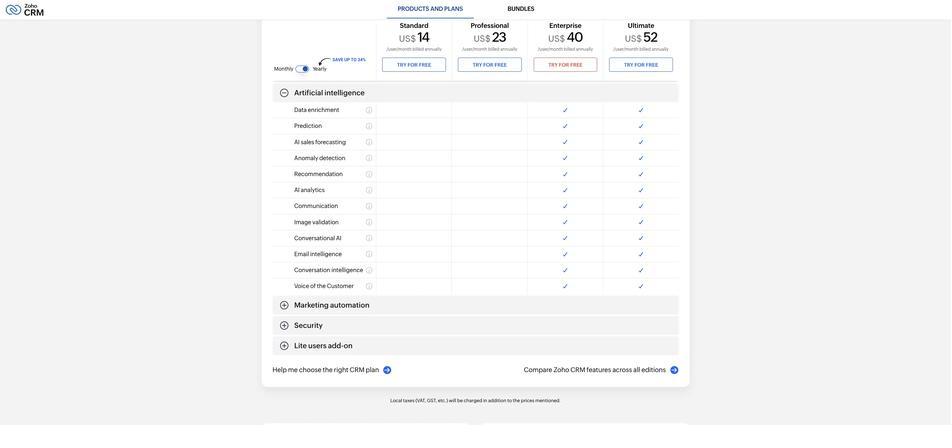 Task type: vqa. For each thing, say whether or not it's contained in the screenshot.
the left demo
no



Task type: describe. For each thing, give the bounding box(es) containing it.
marketing
[[294, 301, 329, 309]]

anomaly
[[294, 155, 318, 162]]

40
[[567, 30, 583, 45]]

14
[[417, 30, 429, 45]]

editions
[[642, 366, 666, 374]]

product
[[294, 48, 322, 56]]

for for 52
[[635, 62, 645, 68]]

save
[[332, 57, 343, 62]]

image validation
[[294, 219, 339, 226]]

intelligence for email intelligence
[[310, 251, 342, 258]]

free for 52
[[646, 62, 658, 68]]

products and plans
[[398, 5, 463, 12]]

2 crm from the left
[[571, 366, 585, 374]]

try for free for 40
[[548, 62, 583, 68]]

conversational ai
[[294, 235, 342, 242]]

artificial intelligence
[[294, 89, 365, 97]]

us$ 52 /user/month billed annually
[[614, 30, 669, 52]]

data enrichment
[[294, 107, 339, 114]]

compare
[[524, 366, 552, 374]]

/user/month for 14
[[387, 47, 412, 52]]

zoho crm logo image
[[5, 2, 44, 18]]

plan
[[366, 366, 379, 374]]

image
[[294, 219, 311, 226]]

customization
[[323, 48, 372, 56]]

local taxes (vat, gst, etc.) will be charged in addition to the prices mentioned.
[[390, 398, 561, 404]]

email intelligence
[[294, 251, 342, 258]]

save up to 34%
[[332, 57, 366, 62]]

charged
[[464, 398, 482, 404]]

try for 23
[[473, 62, 482, 68]]

be
[[457, 398, 463, 404]]

conversational
[[294, 235, 335, 242]]

try for free for 14
[[397, 62, 431, 68]]

local
[[390, 398, 402, 404]]

try for 52
[[624, 62, 633, 68]]

us$ for 40
[[548, 34, 565, 44]]

/user/month for 23
[[462, 47, 487, 52]]

2 vertical spatial ai
[[336, 235, 342, 242]]

try for 14
[[397, 62, 406, 68]]

monthly
[[274, 66, 293, 72]]

2 vertical spatial the
[[513, 398, 520, 404]]

anomaly detection
[[294, 155, 346, 162]]

free for 40
[[570, 62, 583, 68]]

free for 14
[[419, 62, 431, 68]]

us$ 23 /user/month billed annually
[[462, 30, 517, 52]]

recommendation
[[294, 171, 343, 178]]

enrichment
[[308, 107, 339, 114]]

and for reports
[[323, 68, 336, 77]]

annually for 14
[[425, 47, 442, 52]]

and for products
[[430, 5, 443, 12]]

for for 23
[[483, 62, 493, 68]]

annually for 23
[[500, 47, 517, 52]]

ultimate
[[628, 22, 654, 29]]

yearly
[[313, 66, 326, 72]]

prices
[[521, 398, 535, 404]]

artificial
[[294, 89, 323, 97]]

choose
[[299, 366, 322, 374]]

0 vertical spatial the
[[317, 283, 326, 290]]

plans
[[444, 5, 463, 12]]

right
[[334, 366, 349, 374]]

across
[[613, 366, 632, 374]]

intelligence for artificial intelligence
[[325, 89, 365, 97]]

on
[[344, 342, 353, 350]]

try for free link for 52
[[609, 58, 673, 72]]

conversation
[[294, 267, 330, 274]]

etc.)
[[438, 398, 448, 404]]

automation
[[294, 28, 335, 36]]

compare zoho crm features across all editions
[[524, 366, 666, 374]]

/user/month for 40
[[538, 47, 563, 52]]

in
[[483, 398, 487, 404]]

will
[[449, 398, 456, 404]]

reports and analytics
[[294, 68, 367, 77]]

try for free link for 14
[[382, 58, 446, 72]]

try for free link for 40
[[534, 58, 597, 72]]

for for 14
[[408, 62, 418, 68]]



Task type: locate. For each thing, give the bounding box(es) containing it.
2 us$ from the left
[[474, 34, 491, 44]]

52
[[643, 30, 657, 45]]

communication
[[294, 203, 338, 210]]

analytics up communication
[[301, 187, 325, 194]]

billed down 14
[[413, 47, 424, 52]]

try for free link down us$ 40 /user/month billed annually
[[534, 58, 597, 72]]

validation
[[313, 219, 339, 226]]

forecasting
[[315, 139, 346, 146]]

4 billed from the left
[[640, 47, 651, 52]]

3 /user/month from the left
[[538, 47, 563, 52]]

0 vertical spatial and
[[430, 5, 443, 12]]

management
[[379, 28, 425, 36]]

2 try for free from the left
[[473, 62, 507, 68]]

1 for from the left
[[408, 62, 418, 68]]

us$ for 52
[[625, 34, 642, 44]]

1 vertical spatial the
[[323, 366, 333, 374]]

lite users add-on
[[294, 342, 353, 350]]

billed inside us$ 14 /user/month billed annually
[[413, 47, 424, 52]]

try for free for 23
[[473, 62, 507, 68]]

the left right
[[323, 366, 333, 374]]

us$ down "enterprise"
[[548, 34, 565, 44]]

4 for from the left
[[635, 62, 645, 68]]

23
[[492, 30, 506, 45]]

analytics
[[337, 68, 367, 77], [301, 187, 325, 194]]

us$ for 14
[[399, 34, 416, 44]]

ai down validation
[[336, 235, 342, 242]]

try for free for 52
[[624, 62, 658, 68]]

us$
[[399, 34, 416, 44], [474, 34, 491, 44], [548, 34, 565, 44], [625, 34, 642, 44]]

0 horizontal spatial analytics
[[301, 187, 325, 194]]

annually inside "us$ 23 /user/month billed annually"
[[500, 47, 517, 52]]

prediction
[[294, 123, 322, 130]]

billed inside "us$ 23 /user/month billed annually"
[[488, 47, 499, 52]]

/user/month down management
[[387, 47, 412, 52]]

enterprise
[[549, 22, 582, 29]]

crm left plan at the bottom of the page
[[350, 366, 365, 374]]

detection
[[319, 155, 346, 162]]

standard
[[400, 22, 428, 29]]

for down "us$ 23 /user/month billed annually"
[[483, 62, 493, 68]]

try for free
[[397, 62, 431, 68], [473, 62, 507, 68], [548, 62, 583, 68], [624, 62, 658, 68]]

for down us$ 14 /user/month billed annually in the left top of the page
[[408, 62, 418, 68]]

customer
[[327, 283, 354, 290]]

help
[[273, 366, 287, 374]]

1 crm from the left
[[350, 366, 365, 374]]

/user/month down "enterprise"
[[538, 47, 563, 52]]

/user/month down ultimate
[[614, 47, 639, 52]]

the inside the help me choose the right crm plan link
[[323, 366, 333, 374]]

free for 23
[[495, 62, 507, 68]]

billed inside us$ 40 /user/month billed annually
[[564, 47, 575, 52]]

2 for from the left
[[483, 62, 493, 68]]

and for automation
[[336, 28, 349, 36]]

free down us$ 14 /user/month billed annually in the left top of the page
[[419, 62, 431, 68]]

0 horizontal spatial and
[[323, 68, 336, 77]]

us$ inside us$ 14 /user/month billed annually
[[399, 34, 416, 44]]

1 horizontal spatial to
[[508, 398, 512, 404]]

2 vertical spatial intelligence
[[332, 267, 363, 274]]

to right "up"
[[351, 57, 356, 62]]

1 annually from the left
[[425, 47, 442, 52]]

up
[[344, 57, 350, 62]]

4 annually from the left
[[652, 47, 669, 52]]

free
[[419, 62, 431, 68], [495, 62, 507, 68], [570, 62, 583, 68], [646, 62, 658, 68]]

2 vertical spatial and
[[323, 68, 336, 77]]

zoho
[[554, 366, 569, 374]]

help me choose the right crm plan
[[273, 366, 379, 374]]

compare zoho crm features across all editions link
[[524, 366, 679, 375]]

us$ inside us$ 52 /user/month billed annually
[[625, 34, 642, 44]]

annually for 52
[[652, 47, 669, 52]]

us$ for 23
[[474, 34, 491, 44]]

3 try from the left
[[548, 62, 558, 68]]

/user/month
[[387, 47, 412, 52], [462, 47, 487, 52], [538, 47, 563, 52], [614, 47, 639, 52]]

/user/month for 52
[[614, 47, 639, 52]]

process
[[351, 28, 378, 36]]

us$ inside "us$ 23 /user/month billed annually"
[[474, 34, 491, 44]]

billed for 52
[[640, 47, 651, 52]]

lite
[[294, 342, 307, 350]]

annually down 40
[[576, 47, 593, 52]]

annually inside us$ 14 /user/month billed annually
[[425, 47, 442, 52]]

1 /user/month from the left
[[387, 47, 412, 52]]

billed for 23
[[488, 47, 499, 52]]

the left prices
[[513, 398, 520, 404]]

for down us$ 52 /user/month billed annually
[[635, 62, 645, 68]]

intelligence up customer
[[332, 267, 363, 274]]

reports
[[294, 68, 321, 77]]

ai left sales
[[294, 139, 300, 146]]

free down us$ 40 /user/month billed annually
[[570, 62, 583, 68]]

mentioned.
[[536, 398, 561, 404]]

ai for ai analytics
[[294, 187, 300, 194]]

4 try from the left
[[624, 62, 633, 68]]

try
[[397, 62, 406, 68], [473, 62, 482, 68], [548, 62, 558, 68], [624, 62, 633, 68]]

billed for 14
[[413, 47, 424, 52]]

/user/month inside "us$ 23 /user/month billed annually"
[[462, 47, 487, 52]]

1 vertical spatial ai
[[294, 187, 300, 194]]

billed inside us$ 52 /user/month billed annually
[[640, 47, 651, 52]]

34%
[[358, 57, 366, 62]]

to right the addition
[[508, 398, 512, 404]]

us$ down professional
[[474, 34, 491, 44]]

help me choose the right crm plan link
[[273, 366, 392, 375]]

intelligence up conversation intelligence in the left of the page
[[310, 251, 342, 258]]

add-
[[328, 342, 344, 350]]

taxes
[[403, 398, 415, 404]]

annually down 14
[[425, 47, 442, 52]]

3 us$ from the left
[[548, 34, 565, 44]]

(vat,
[[416, 398, 426, 404]]

annually down 23
[[500, 47, 517, 52]]

4 us$ from the left
[[625, 34, 642, 44]]

data
[[294, 107, 307, 114]]

try for free down "us$ 23 /user/month billed annually"
[[473, 62, 507, 68]]

billed down 52 at right
[[640, 47, 651, 52]]

2 try from the left
[[473, 62, 482, 68]]

billed down 40
[[564, 47, 575, 52]]

/user/month down professional
[[462, 47, 487, 52]]

marketing automation
[[294, 301, 370, 309]]

0 vertical spatial intelligence
[[325, 89, 365, 97]]

try for free link down us$ 52 /user/month billed annually
[[609, 58, 673, 72]]

0 vertical spatial analytics
[[337, 68, 367, 77]]

1 horizontal spatial crm
[[571, 366, 585, 374]]

try for free down us$ 14 /user/month billed annually in the left top of the page
[[397, 62, 431, 68]]

1 us$ from the left
[[399, 34, 416, 44]]

all
[[634, 366, 640, 374]]

try for free down us$ 52 /user/month billed annually
[[624, 62, 658, 68]]

ai analytics
[[294, 187, 325, 194]]

sales
[[301, 139, 314, 146]]

us$ 14 /user/month billed annually
[[387, 30, 442, 52]]

us$ down standard at the left of page
[[399, 34, 416, 44]]

try for free link down "us$ 23 /user/month billed annually"
[[458, 58, 522, 72]]

billed for 40
[[564, 47, 575, 52]]

free down "us$ 23 /user/month billed annually"
[[495, 62, 507, 68]]

and down the save
[[323, 68, 336, 77]]

conversation intelligence
[[294, 267, 363, 274]]

us$ down ultimate
[[625, 34, 642, 44]]

annually inside us$ 52 /user/month billed annually
[[652, 47, 669, 52]]

users
[[308, 342, 327, 350]]

voice
[[294, 283, 309, 290]]

automation
[[330, 301, 370, 309]]

3 try for free link from the left
[[534, 58, 597, 72]]

1 vertical spatial to
[[508, 398, 512, 404]]

1 vertical spatial and
[[336, 28, 349, 36]]

and
[[430, 5, 443, 12], [336, 28, 349, 36], [323, 68, 336, 77]]

1 try from the left
[[397, 62, 406, 68]]

4 /user/month from the left
[[614, 47, 639, 52]]

2 free from the left
[[495, 62, 507, 68]]

1 horizontal spatial analytics
[[337, 68, 367, 77]]

try down "us$ 23 /user/month billed annually"
[[473, 62, 482, 68]]

try for 40
[[548, 62, 558, 68]]

crm
[[350, 366, 365, 374], [571, 366, 585, 374]]

ai up communication
[[294, 187, 300, 194]]

me
[[288, 366, 298, 374]]

gst,
[[427, 398, 437, 404]]

2 billed from the left
[[488, 47, 499, 52]]

security
[[294, 321, 323, 330]]

2 try for free link from the left
[[458, 58, 522, 72]]

2 annually from the left
[[500, 47, 517, 52]]

us$ 40 /user/month billed annually
[[538, 30, 593, 52]]

for for 40
[[559, 62, 569, 68]]

1 try for free from the left
[[397, 62, 431, 68]]

the right of
[[317, 283, 326, 290]]

professional
[[471, 22, 509, 29]]

ai
[[294, 139, 300, 146], [294, 187, 300, 194], [336, 235, 342, 242]]

3 try for free from the left
[[548, 62, 583, 68]]

features
[[587, 366, 611, 374]]

1 try for free link from the left
[[382, 58, 446, 72]]

4 free from the left
[[646, 62, 658, 68]]

ai sales forecasting
[[294, 139, 346, 146]]

us$ inside us$ 40 /user/month billed annually
[[548, 34, 565, 44]]

and up customization
[[336, 28, 349, 36]]

intelligence down reports and analytics
[[325, 89, 365, 97]]

/user/month inside us$ 40 /user/month billed annually
[[538, 47, 563, 52]]

free down us$ 52 /user/month billed annually
[[646, 62, 658, 68]]

automation and process management
[[294, 28, 425, 36]]

4 try for free link from the left
[[609, 58, 673, 72]]

annually down 52 at right
[[652, 47, 669, 52]]

email
[[294, 251, 309, 258]]

3 free from the left
[[570, 62, 583, 68]]

annually inside us$ 40 /user/month billed annually
[[576, 47, 593, 52]]

analytics down "save up to 34%"
[[337, 68, 367, 77]]

3 annually from the left
[[576, 47, 593, 52]]

product customization
[[294, 48, 372, 56]]

annually
[[425, 47, 442, 52], [500, 47, 517, 52], [576, 47, 593, 52], [652, 47, 669, 52]]

try for free link
[[382, 58, 446, 72], [458, 58, 522, 72], [534, 58, 597, 72], [609, 58, 673, 72]]

1 free from the left
[[419, 62, 431, 68]]

annually for 40
[[576, 47, 593, 52]]

products
[[398, 5, 429, 12]]

2 horizontal spatial and
[[430, 5, 443, 12]]

intelligence
[[325, 89, 365, 97], [310, 251, 342, 258], [332, 267, 363, 274]]

for down us$ 40 /user/month billed annually
[[559, 62, 569, 68]]

try for free link down us$ 14 /user/month billed annually in the left top of the page
[[382, 58, 446, 72]]

to
[[351, 57, 356, 62], [508, 398, 512, 404]]

voice of the customer
[[294, 283, 354, 290]]

try down us$ 52 /user/month billed annually
[[624, 62, 633, 68]]

bundles
[[508, 5, 534, 12]]

3 billed from the left
[[564, 47, 575, 52]]

0 vertical spatial ai
[[294, 139, 300, 146]]

1 vertical spatial analytics
[[301, 187, 325, 194]]

3 for from the left
[[559, 62, 569, 68]]

try down us$ 40 /user/month billed annually
[[548, 62, 558, 68]]

try down us$ 14 /user/month billed annually in the left top of the page
[[397, 62, 406, 68]]

of
[[310, 283, 316, 290]]

/user/month inside us$ 52 /user/month billed annually
[[614, 47, 639, 52]]

ai for ai sales forecasting
[[294, 139, 300, 146]]

2 /user/month from the left
[[462, 47, 487, 52]]

0 vertical spatial to
[[351, 57, 356, 62]]

0 horizontal spatial crm
[[350, 366, 365, 374]]

for
[[408, 62, 418, 68], [483, 62, 493, 68], [559, 62, 569, 68], [635, 62, 645, 68]]

/user/month inside us$ 14 /user/month billed annually
[[387, 47, 412, 52]]

4 try for free from the left
[[624, 62, 658, 68]]

0 horizontal spatial to
[[351, 57, 356, 62]]

1 billed from the left
[[413, 47, 424, 52]]

try for free down us$ 40 /user/month billed annually
[[548, 62, 583, 68]]

and left plans
[[430, 5, 443, 12]]

1 horizontal spatial and
[[336, 28, 349, 36]]

1 vertical spatial intelligence
[[310, 251, 342, 258]]

billed down 23
[[488, 47, 499, 52]]

try for free link for 23
[[458, 58, 522, 72]]

the
[[317, 283, 326, 290], [323, 366, 333, 374], [513, 398, 520, 404]]

intelligence for conversation intelligence
[[332, 267, 363, 274]]

addition
[[488, 398, 507, 404]]

crm right zoho
[[571, 366, 585, 374]]



